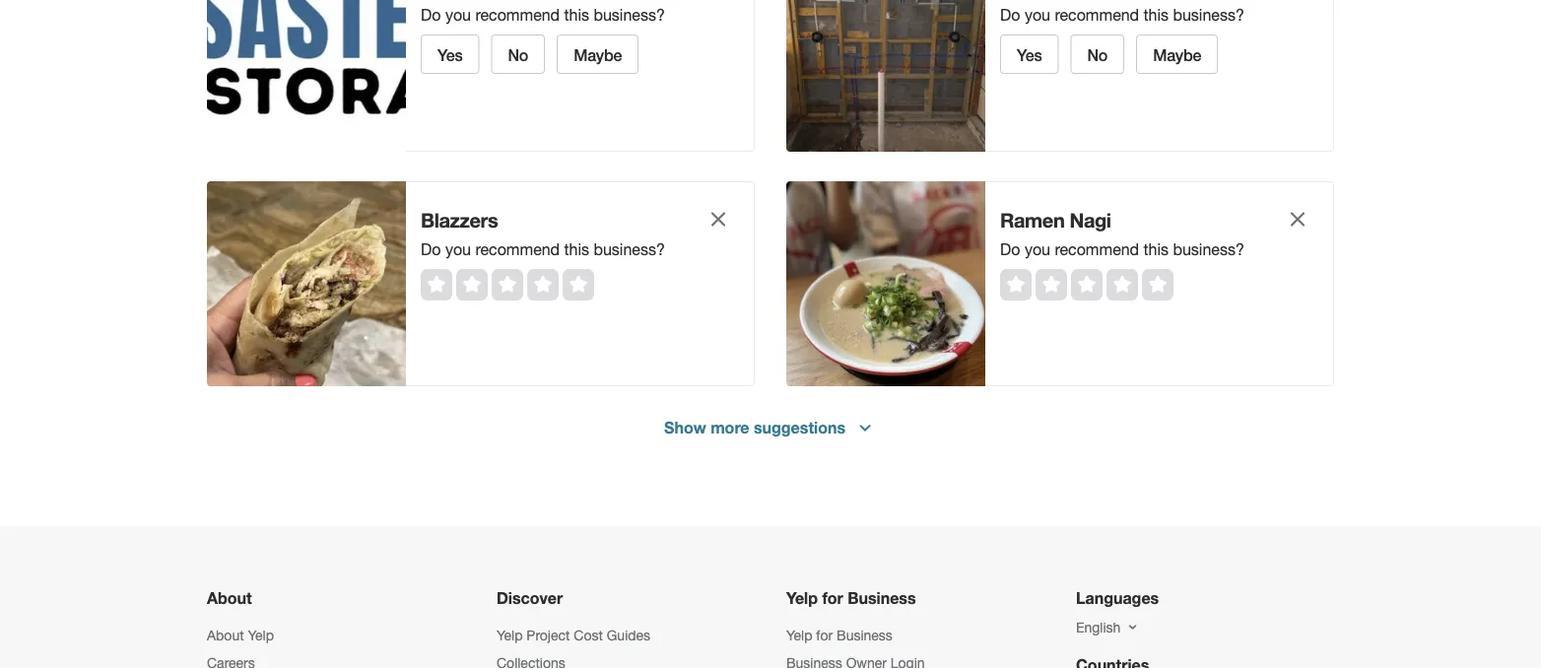 Task type: describe. For each thing, give the bounding box(es) containing it.
yes button for photo of disaster pro restoration 'no' button
[[421, 34, 479, 74]]

ramen nagi
[[1000, 208, 1111, 232]]

dismiss card image
[[1286, 207, 1310, 231]]

yes for photo of disaster pro restoration
[[438, 45, 463, 64]]

more
[[711, 419, 749, 437]]

about yelp link
[[207, 627, 274, 643]]

english button
[[1076, 619, 1141, 635]]

photo of bay 2 bay plumbing & drains image
[[786, 0, 985, 152]]

cost
[[574, 627, 603, 643]]

yelp for business link
[[786, 627, 893, 643]]

photo of blazzers image
[[207, 181, 406, 386]]

no for photo of bay 2 bay plumbing & drains
[[1087, 45, 1108, 64]]

0 vertical spatial for
[[822, 588, 843, 607]]

nagi
[[1070, 208, 1111, 232]]

16 chevron down v2 image
[[1125, 619, 1141, 635]]

no for photo of disaster pro restoration
[[508, 45, 528, 64]]

rating element for ramen nagi
[[1000, 269, 1174, 301]]

yes button for photo of bay 2 bay plumbing & drains's 'no' button
[[1000, 34, 1059, 74]]

maybe for photo of bay 2 bay plumbing & drains's 'no' button
[[1153, 45, 1202, 64]]

1 vertical spatial for
[[816, 627, 833, 643]]

english
[[1076, 619, 1121, 635]]

discover
[[497, 588, 563, 607]]

photo of disaster pro restoration image
[[207, 0, 406, 152]]

ramen
[[1000, 208, 1065, 232]]

show
[[664, 419, 706, 437]]

about for about
[[207, 588, 252, 607]]

project
[[527, 627, 570, 643]]

1 vertical spatial business
[[837, 627, 893, 643]]

maybe for photo of disaster pro restoration 'no' button
[[574, 45, 622, 64]]



Task type: vqa. For each thing, say whether or not it's contained in the screenshot.
downtown
no



Task type: locate. For each thing, give the bounding box(es) containing it.
2 yes button from the left
[[1000, 34, 1059, 74]]

1 about from the top
[[207, 588, 252, 607]]

2 no button from the left
[[1071, 34, 1125, 74]]

rating element
[[421, 269, 594, 301], [1000, 269, 1174, 301]]

1 horizontal spatial maybe
[[1153, 45, 1202, 64]]

0 horizontal spatial no
[[508, 45, 528, 64]]

recommend
[[475, 5, 560, 24], [1055, 5, 1139, 24], [475, 240, 560, 258], [1055, 240, 1139, 258]]

no button
[[491, 34, 545, 74], [1071, 34, 1125, 74]]

yelp
[[786, 588, 818, 607], [248, 627, 274, 643], [497, 627, 523, 643], [786, 627, 812, 643]]

None radio
[[456, 269, 488, 301], [492, 269, 523, 301], [527, 269, 559, 301], [563, 269, 594, 301], [1036, 269, 1067, 301], [1107, 269, 1138, 301], [456, 269, 488, 301], [492, 269, 523, 301], [527, 269, 559, 301], [563, 269, 594, 301], [1036, 269, 1067, 301], [1107, 269, 1138, 301]]

0 vertical spatial business
[[848, 588, 916, 607]]

do
[[421, 5, 441, 24], [1000, 5, 1020, 24], [421, 240, 441, 258], [1000, 240, 1020, 258]]

1 no button from the left
[[491, 34, 545, 74]]

blazzers link
[[421, 206, 667, 234]]

business
[[848, 588, 916, 607], [837, 627, 893, 643]]

1 yelp for business from the top
[[786, 588, 916, 607]]

yelp project cost guides link
[[497, 627, 650, 643]]

blazzers
[[421, 208, 498, 232]]

rating element down nagi
[[1000, 269, 1174, 301]]

0 horizontal spatial maybe button
[[557, 34, 639, 74]]

1 horizontal spatial maybe button
[[1136, 34, 1218, 74]]

1 horizontal spatial no
[[1087, 45, 1108, 64]]

no
[[508, 45, 528, 64], [1087, 45, 1108, 64]]

maybe button for photo of disaster pro restoration 'no' button
[[557, 34, 639, 74]]

you
[[445, 5, 471, 24], [1025, 5, 1050, 24], [445, 240, 471, 258], [1025, 240, 1050, 258]]

0 horizontal spatial yes
[[438, 45, 463, 64]]

0 horizontal spatial rating element
[[421, 269, 594, 301]]

show more suggestions button
[[664, 416, 877, 440]]

2 maybe from the left
[[1153, 45, 1202, 64]]

0 horizontal spatial no button
[[491, 34, 545, 74]]

guides
[[607, 627, 650, 643]]

dismiss card image
[[707, 207, 730, 231]]

languages
[[1076, 588, 1159, 607]]

1 vertical spatial yelp for business
[[786, 627, 893, 643]]

yes button
[[421, 34, 479, 74], [1000, 34, 1059, 74]]

show more suggestions
[[664, 419, 846, 437]]

do you recommend this business?
[[421, 5, 665, 24], [1000, 5, 1244, 24], [421, 240, 665, 258], [1000, 240, 1244, 258]]

0 vertical spatial yelp for business
[[786, 588, 916, 607]]

2 no from the left
[[1087, 45, 1108, 64]]

rating element for blazzers
[[421, 269, 594, 301]]

0 horizontal spatial yes button
[[421, 34, 479, 74]]

1 yes from the left
[[438, 45, 463, 64]]

about for about yelp
[[207, 627, 244, 643]]

2 yes from the left
[[1017, 45, 1042, 64]]

business?
[[594, 5, 665, 24], [1173, 5, 1244, 24], [594, 240, 665, 258], [1173, 240, 1244, 258]]

1 maybe button from the left
[[557, 34, 639, 74]]

1 vertical spatial about
[[207, 627, 244, 643]]

1 horizontal spatial no button
[[1071, 34, 1125, 74]]

1 horizontal spatial rating element
[[1000, 269, 1174, 301]]

2 about from the top
[[207, 627, 244, 643]]

24 chevron down v2 image
[[853, 416, 877, 440]]

rating element down blazzers "link"
[[421, 269, 594, 301]]

this
[[564, 5, 589, 24], [1144, 5, 1169, 24], [564, 240, 589, 258], [1144, 240, 1169, 258]]

2 maybe button from the left
[[1136, 34, 1218, 74]]

1 maybe from the left
[[574, 45, 622, 64]]

yes
[[438, 45, 463, 64], [1017, 45, 1042, 64]]

for
[[822, 588, 843, 607], [816, 627, 833, 643]]

yelp for business
[[786, 588, 916, 607], [786, 627, 893, 643]]

1 horizontal spatial yes
[[1017, 45, 1042, 64]]

None radio
[[421, 269, 452, 301], [1000, 269, 1032, 301], [1071, 269, 1103, 301], [1142, 269, 1174, 301], [421, 269, 452, 301], [1000, 269, 1032, 301], [1071, 269, 1103, 301], [1142, 269, 1174, 301]]

about yelp
[[207, 627, 274, 643]]

maybe
[[574, 45, 622, 64], [1153, 45, 1202, 64]]

1 yes button from the left
[[421, 34, 479, 74]]

no button for photo of bay 2 bay plumbing & drains
[[1071, 34, 1125, 74]]

0 vertical spatial about
[[207, 588, 252, 607]]

2 yelp for business from the top
[[786, 627, 893, 643]]

no button for photo of disaster pro restoration
[[491, 34, 545, 74]]

ramen nagi link
[[1000, 206, 1247, 234]]

about
[[207, 588, 252, 607], [207, 627, 244, 643]]

1 horizontal spatial yes button
[[1000, 34, 1059, 74]]

1 no from the left
[[508, 45, 528, 64]]

0 horizontal spatial maybe
[[574, 45, 622, 64]]

yes for photo of bay 2 bay plumbing & drains
[[1017, 45, 1042, 64]]

photo of ramen nagi image
[[786, 181, 985, 386]]

yelp project cost guides
[[497, 627, 650, 643]]

1 rating element from the left
[[421, 269, 594, 301]]

2 rating element from the left
[[1000, 269, 1174, 301]]

maybe button for photo of bay 2 bay plumbing & drains's 'no' button
[[1136, 34, 1218, 74]]

maybe button
[[557, 34, 639, 74], [1136, 34, 1218, 74]]

suggestions
[[754, 419, 846, 437]]



